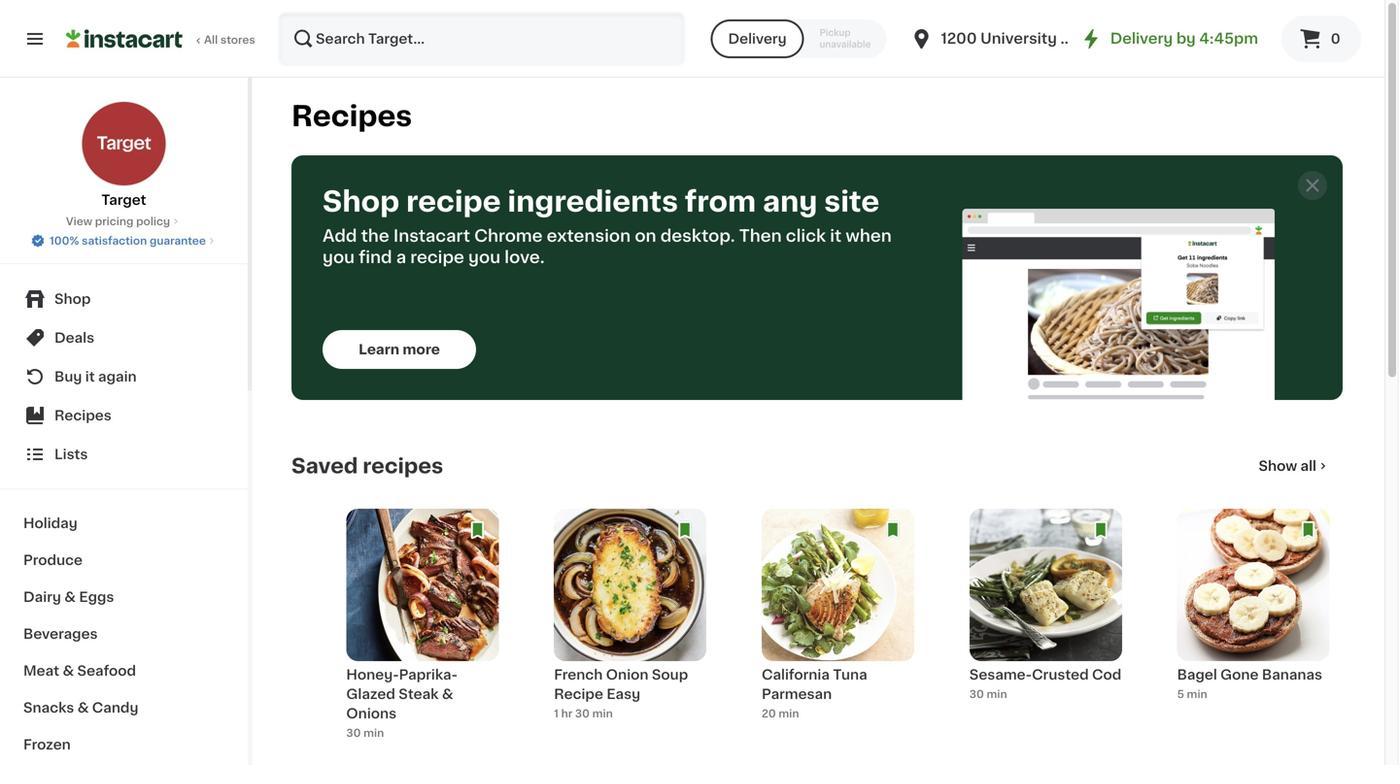 Task type: describe. For each thing, give the bounding box(es) containing it.
honey-
[[346, 669, 399, 682]]

deals link
[[12, 319, 236, 358]]

lists
[[54, 448, 88, 462]]

snacks
[[23, 702, 74, 715]]

min for honey-paprika- glazed steak & onions
[[364, 728, 384, 739]]

sesame-
[[970, 669, 1032, 682]]

paprika-
[[399, 669, 458, 682]]

delivery for delivery by 4:45pm
[[1111, 32, 1173, 46]]

buy it again link
[[12, 358, 236, 397]]

dairy
[[23, 591, 61, 605]]

onion
[[606, 669, 649, 682]]

service type group
[[711, 19, 887, 58]]

deals
[[54, 331, 94, 345]]

holiday link
[[12, 505, 236, 542]]

view pricing policy link
[[66, 214, 182, 229]]

30 for honey-paprika- glazed steak & onions
[[346, 728, 361, 739]]

desktop.
[[661, 228, 735, 244]]

satisfaction
[[82, 236, 147, 246]]

dairy & eggs
[[23, 591, 114, 605]]

when
[[846, 228, 892, 244]]

1 hr 30 min
[[554, 709, 613, 720]]

all
[[1301, 460, 1317, 473]]

30 min for honey-paprika- glazed steak & onions
[[346, 728, 384, 739]]

it inside add the instacart chrome extension on desktop. then click it when you find a recipe you love.
[[830, 228, 842, 244]]

french
[[554, 669, 603, 682]]

dairy & eggs link
[[12, 579, 236, 616]]

30 min for sesame-crusted cod
[[970, 690, 1007, 700]]

by
[[1177, 32, 1196, 46]]

recipe
[[554, 688, 603, 702]]

saved recipes link
[[292, 455, 443, 478]]

delivery for delivery
[[728, 32, 787, 46]]

1200 university ave
[[941, 32, 1089, 46]]

recipe card group containing bagel gone bananas
[[1178, 509, 1330, 748]]

target link
[[81, 101, 167, 210]]

100% satisfaction guarantee button
[[30, 229, 218, 249]]

min for bagel gone bananas
[[1187, 690, 1208, 700]]

shop for shop
[[54, 293, 91, 306]]

all stores
[[204, 35, 255, 45]]

show all link
[[1259, 457, 1331, 476]]

it inside "buy it again" link
[[85, 370, 95, 384]]

0 vertical spatial recipe
[[406, 188, 501, 216]]

0 button
[[1282, 16, 1362, 62]]

beverages link
[[12, 616, 236, 653]]

recipe card group containing california tuna parmesan
[[762, 509, 915, 748]]

& inside honey-paprika- glazed steak & onions
[[442, 688, 453, 702]]

min for sesame-crusted cod
[[987, 690, 1007, 700]]

buy
[[54, 370, 82, 384]]

recipe card group containing sesame-crusted cod
[[970, 509, 1122, 748]]

30 for sesame-crusted cod
[[970, 690, 984, 700]]

delivery button
[[711, 19, 804, 58]]

0 horizontal spatial recipes
[[54, 409, 112, 423]]

shop recipe ingredients from any site
[[323, 188, 880, 216]]

5 min
[[1178, 690, 1208, 700]]

delivery by 4:45pm link
[[1080, 27, 1259, 51]]

soup
[[652, 669, 688, 682]]

love.
[[505, 249, 545, 266]]

view
[[66, 216, 92, 227]]

meat & seafood link
[[12, 653, 236, 690]]

california tuna parmesan
[[762, 669, 868, 702]]

crusted
[[1032, 669, 1089, 682]]

eggs
[[79, 591, 114, 605]]

california
[[762, 669, 830, 682]]

show all
[[1259, 460, 1317, 473]]

add
[[323, 228, 357, 244]]

holiday
[[23, 517, 77, 531]]

shop link
[[12, 280, 236, 319]]

2 you from the left
[[468, 249, 501, 266]]

20
[[762, 709, 776, 720]]

produce link
[[12, 542, 236, 579]]

steak
[[399, 688, 439, 702]]

snacks & candy
[[23, 702, 138, 715]]

extension
[[547, 228, 631, 244]]

recipe card group containing french onion soup recipe easy
[[554, 509, 707, 748]]

from
[[685, 188, 756, 216]]

find
[[359, 249, 392, 266]]

bananas
[[1262, 669, 1323, 682]]

any
[[763, 188, 818, 216]]

& for seafood
[[63, 665, 74, 678]]

french onion soup recipe easy
[[554, 669, 688, 702]]

parmesan
[[762, 688, 832, 702]]

ingredients
[[508, 188, 678, 216]]



Task type: vqa. For each thing, say whether or not it's contained in the screenshot.
5 on the right
yes



Task type: locate. For each thing, give the bounding box(es) containing it.
meat & seafood
[[23, 665, 136, 678]]

instacart
[[393, 228, 470, 244]]

0 horizontal spatial saved
[[292, 456, 358, 477]]

add the instacart chrome extension on desktop. then click it when you find a recipe you love.
[[323, 228, 892, 266]]

recipe
[[406, 188, 501, 216], [410, 249, 464, 266]]

2 horizontal spatial 30
[[970, 690, 984, 700]]

30
[[970, 690, 984, 700], [575, 709, 590, 720], [346, 728, 361, 739]]

&
[[64, 591, 76, 605], [63, 665, 74, 678], [442, 688, 453, 702], [77, 702, 89, 715]]

candy
[[92, 702, 138, 715]]

again
[[98, 370, 137, 384]]

frozen
[[23, 739, 71, 752]]

0 vertical spatial shop
[[323, 188, 400, 216]]

it right click
[[830, 228, 842, 244]]

1 horizontal spatial shop
[[323, 188, 400, 216]]

you
[[323, 249, 355, 266], [468, 249, 501, 266]]

1 vertical spatial saved
[[292, 456, 358, 477]]

& for candy
[[77, 702, 89, 715]]

university
[[981, 32, 1057, 46]]

hr
[[561, 709, 573, 720]]

& left eggs
[[64, 591, 76, 605]]

& right "meat"
[[63, 665, 74, 678]]

1200 university ave button
[[910, 12, 1089, 66]]

1 horizontal spatial saved
[[1320, 27, 1364, 41]]

1 vertical spatial recipe
[[410, 249, 464, 266]]

target logo image
[[81, 101, 167, 187]]

shop up the "the"
[[323, 188, 400, 216]]

Search field
[[280, 14, 684, 64]]

30 down onions
[[346, 728, 361, 739]]

& for eggs
[[64, 591, 76, 605]]

easy
[[607, 688, 641, 702]]

cod
[[1092, 669, 1122, 682]]

recipes
[[363, 456, 443, 477]]

beverages
[[23, 628, 98, 641]]

honey-paprika- glazed steak & onions
[[346, 669, 458, 721]]

bagel gone bananas
[[1178, 669, 1323, 682]]

seafood
[[77, 665, 136, 678]]

shop
[[323, 188, 400, 216], [54, 293, 91, 306]]

site
[[824, 188, 880, 216]]

& left candy
[[77, 702, 89, 715]]

policy
[[136, 216, 170, 227]]

4 recipe card group from the left
[[970, 509, 1122, 748]]

delivery inside delivery button
[[728, 32, 787, 46]]

1 horizontal spatial delivery
[[1111, 32, 1173, 46]]

all
[[204, 35, 218, 45]]

30 right hr
[[575, 709, 590, 720]]

min down onions
[[364, 728, 384, 739]]

stores
[[221, 35, 255, 45]]

delivery inside delivery by 4:45pm 'link'
[[1111, 32, 1173, 46]]

1 horizontal spatial you
[[468, 249, 501, 266]]

more
[[403, 343, 440, 357]]

learn more button
[[323, 330, 476, 369]]

learn
[[359, 343, 400, 357]]

bagel
[[1178, 669, 1218, 682]]

view pricing policy
[[66, 216, 170, 227]]

0 horizontal spatial 30 min
[[346, 728, 384, 739]]

1 vertical spatial 30
[[575, 709, 590, 720]]

3 recipe card group from the left
[[762, 509, 915, 748]]

recipe inside add the instacart chrome extension on desktop. then click it when you find a recipe you love.
[[410, 249, 464, 266]]

5 recipe card group from the left
[[1178, 509, 1330, 748]]

5
[[1178, 690, 1185, 700]]

shop up deals at the left of the page
[[54, 293, 91, 306]]

min right 20
[[779, 709, 799, 720]]

saved inside button
[[1320, 27, 1364, 41]]

2 vertical spatial 30
[[346, 728, 361, 739]]

1 horizontal spatial it
[[830, 228, 842, 244]]

0 vertical spatial 30
[[970, 690, 984, 700]]

0 vertical spatial 30 min
[[970, 690, 1007, 700]]

show
[[1259, 460, 1298, 473]]

30 min down sesame-
[[970, 690, 1007, 700]]

extension banner image
[[963, 209, 1276, 400]]

30 min down onions
[[346, 728, 384, 739]]

100%
[[50, 236, 79, 246]]

None search field
[[278, 12, 686, 66]]

min down easy
[[592, 709, 613, 720]]

learn more
[[359, 343, 440, 357]]

delivery by 4:45pm
[[1111, 32, 1259, 46]]

recipe card group
[[346, 509, 499, 748], [554, 509, 707, 748], [762, 509, 915, 748], [970, 509, 1122, 748], [1178, 509, 1330, 748]]

1 vertical spatial it
[[85, 370, 95, 384]]

recipe up instacart
[[406, 188, 501, 216]]

saved for saved
[[1320, 27, 1364, 41]]

recipes link
[[12, 397, 236, 435]]

click
[[786, 228, 826, 244]]

on
[[635, 228, 657, 244]]

you down chrome
[[468, 249, 501, 266]]

glazed
[[346, 688, 395, 702]]

0 horizontal spatial 30
[[346, 728, 361, 739]]

1 vertical spatial 30 min
[[346, 728, 384, 739]]

0 horizontal spatial shop
[[54, 293, 91, 306]]

1 vertical spatial shop
[[54, 293, 91, 306]]

0 vertical spatial recipes
[[292, 103, 412, 130]]

1 vertical spatial recipes
[[54, 409, 112, 423]]

buy it again
[[54, 370, 137, 384]]

recipes
[[292, 103, 412, 130], [54, 409, 112, 423]]

lists link
[[12, 435, 236, 474]]

min for california tuna parmesan
[[779, 709, 799, 720]]

min right 5 on the right bottom of page
[[1187, 690, 1208, 700]]

you down add
[[323, 249, 355, 266]]

1
[[554, 709, 559, 720]]

ave
[[1061, 32, 1089, 46]]

recipe card group containing honey-paprika- glazed steak & onions
[[346, 509, 499, 748]]

20 min
[[762, 709, 799, 720]]

guarantee
[[150, 236, 206, 246]]

min
[[987, 690, 1007, 700], [1187, 690, 1208, 700], [592, 709, 613, 720], [779, 709, 799, 720], [364, 728, 384, 739]]

chrome
[[474, 228, 543, 244]]

delivery
[[1111, 32, 1173, 46], [728, 32, 787, 46]]

min down sesame-
[[987, 690, 1007, 700]]

& down "paprika-"
[[442, 688, 453, 702]]

0
[[1331, 32, 1341, 46]]

30 down sesame-
[[970, 690, 984, 700]]

saved
[[1320, 27, 1364, 41], [292, 456, 358, 477]]

0 vertical spatial saved
[[1320, 27, 1364, 41]]

0 horizontal spatial it
[[85, 370, 95, 384]]

1 horizontal spatial 30 min
[[970, 690, 1007, 700]]

4:45pm
[[1200, 32, 1259, 46]]

recipe down instacart
[[410, 249, 464, 266]]

1 recipe card group from the left
[[346, 509, 499, 748]]

shop for shop recipe ingredients from any site
[[323, 188, 400, 216]]

meat
[[23, 665, 59, 678]]

0 horizontal spatial you
[[323, 249, 355, 266]]

sesame-crusted cod
[[970, 669, 1122, 682]]

onions
[[346, 708, 397, 721]]

then
[[739, 228, 782, 244]]

1 you from the left
[[323, 249, 355, 266]]

instacart logo image
[[66, 27, 183, 51]]

0 horizontal spatial delivery
[[728, 32, 787, 46]]

saved for saved recipes
[[292, 456, 358, 477]]

all stores link
[[66, 12, 257, 66]]

2 recipe card group from the left
[[554, 509, 707, 748]]

100% satisfaction guarantee
[[50, 236, 206, 246]]

snacks & candy link
[[12, 690, 236, 727]]

0 vertical spatial it
[[830, 228, 842, 244]]

frozen link
[[12, 727, 236, 764]]

a
[[396, 249, 406, 266]]

saved button
[[1297, 24, 1364, 48]]

1 horizontal spatial recipes
[[292, 103, 412, 130]]

the
[[361, 228, 389, 244]]

saved recipes
[[292, 456, 443, 477]]

1 horizontal spatial 30
[[575, 709, 590, 720]]

1200
[[941, 32, 977, 46]]

it right buy
[[85, 370, 95, 384]]



